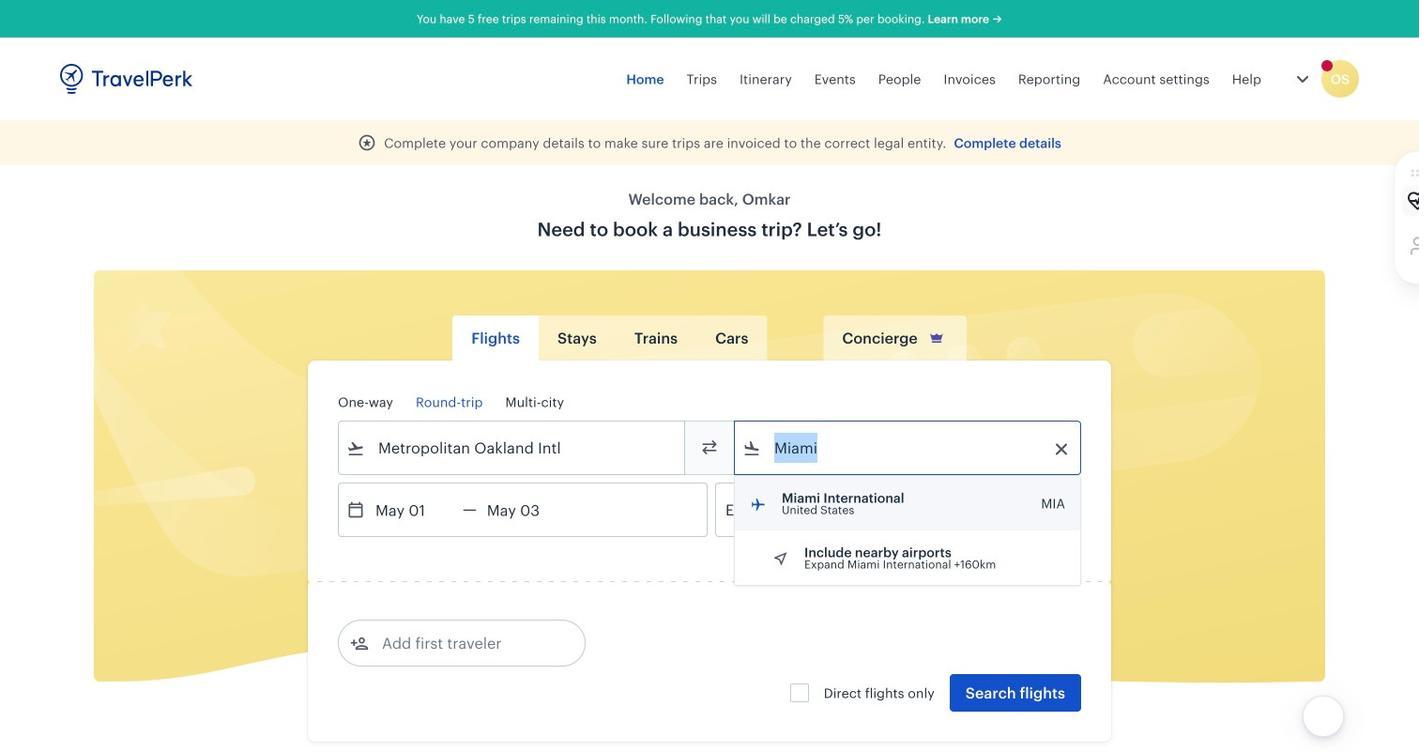 Task type: describe. For each thing, give the bounding box(es) containing it.
Depart text field
[[365, 484, 463, 536]]

Return text field
[[477, 484, 574, 536]]



Task type: locate. For each thing, give the bounding box(es) containing it.
To search field
[[761, 433, 1056, 463]]

From search field
[[365, 433, 660, 463]]

Add first traveler search field
[[369, 628, 564, 658]]



